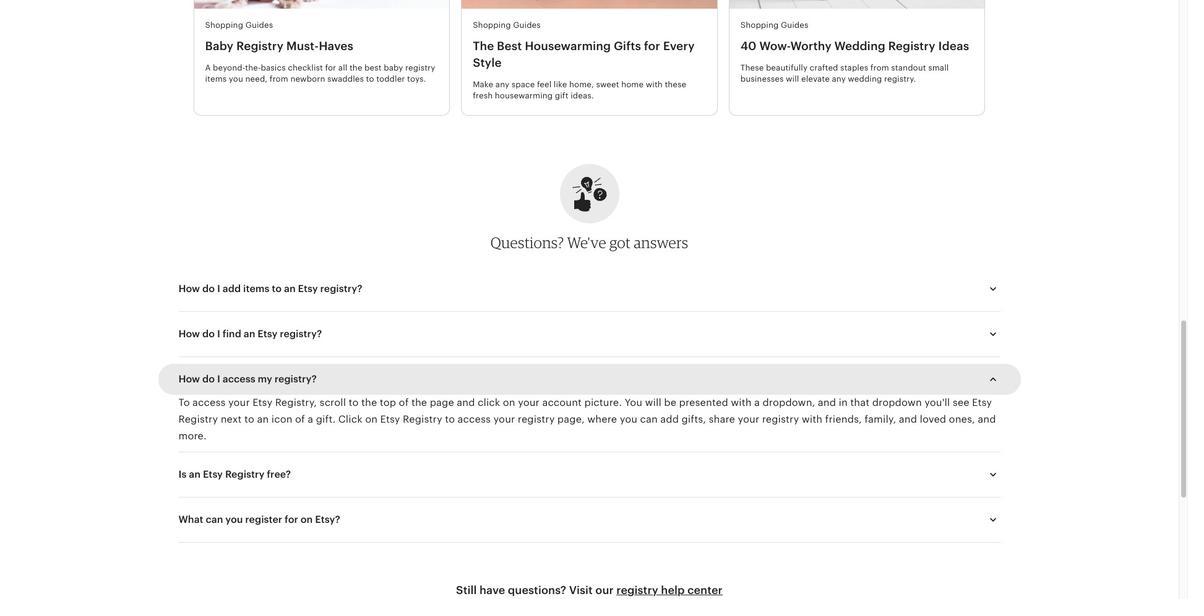 Task type: locate. For each thing, give the bounding box(es) containing it.
items down a
[[205, 74, 227, 84]]

1 vertical spatial of
[[295, 414, 305, 425]]

the left top
[[362, 397, 377, 409]]

shopping guides
[[205, 21, 273, 30], [473, 21, 541, 30], [741, 21, 809, 30]]

any inside make any space feel like home, sweet home with these fresh housewarming gift ideas.
[[496, 80, 510, 89]]

1 guides from the left
[[246, 21, 273, 30]]

how
[[179, 283, 200, 295], [179, 328, 200, 340], [179, 373, 200, 385]]

2 vertical spatial with
[[802, 414, 823, 425]]

2 vertical spatial i
[[217, 373, 220, 385]]

shopping
[[205, 21, 243, 30], [473, 21, 511, 30], [741, 21, 779, 30]]

0 vertical spatial will
[[786, 74, 800, 84]]

add
[[223, 283, 241, 295], [661, 414, 679, 425]]

for left the all
[[325, 63, 336, 72]]

for for every
[[645, 40, 661, 53]]

what
[[179, 514, 203, 526]]

these
[[665, 80, 687, 89]]

more.
[[179, 430, 207, 442]]

family,
[[865, 414, 897, 425]]

i
[[217, 283, 220, 295], [217, 328, 220, 340], [217, 373, 220, 385]]

2 guides from the left
[[513, 21, 541, 30]]

you'll
[[925, 397, 951, 409]]

and left in
[[818, 397, 837, 409]]

click
[[339, 414, 363, 425]]

you left register
[[226, 514, 243, 526]]

1 horizontal spatial any
[[832, 74, 846, 84]]

to down best
[[366, 74, 374, 84]]

to down page
[[445, 414, 455, 425]]

2 shopping from the left
[[473, 21, 511, 30]]

1 vertical spatial can
[[206, 514, 223, 526]]

guides up baby registry must-haves
[[246, 21, 273, 30]]

1 vertical spatial how
[[179, 328, 200, 340]]

1 vertical spatial add
[[661, 414, 679, 425]]

answers
[[634, 233, 689, 252]]

friends,
[[826, 414, 863, 425]]

1 horizontal spatial a
[[755, 397, 760, 409]]

40 wow-worthy wedding registry ideas
[[741, 40, 970, 53]]

shopping guides up baby
[[205, 21, 273, 30]]

an up how do i find an etsy registry?
[[284, 283, 296, 295]]

0 horizontal spatial with
[[646, 80, 663, 89]]

will left be
[[646, 397, 662, 409]]

a beyond-the-basics checklist for all the best baby registry items you need, from newborn swaddles to toddler toys.
[[205, 63, 436, 84]]

presented
[[680, 397, 729, 409]]

click
[[478, 397, 501, 409]]

registry left free? at the left bottom
[[225, 469, 265, 481]]

1 horizontal spatial from
[[871, 63, 890, 72]]

3 guides from the left
[[781, 21, 809, 30]]

registry right our
[[617, 584, 659, 597]]

to up how do i find an etsy registry?
[[272, 283, 282, 295]]

registry,
[[275, 397, 317, 409]]

you
[[625, 397, 643, 409]]

of right top
[[399, 397, 409, 409]]

guides
[[246, 21, 273, 30], [513, 21, 541, 30], [781, 21, 809, 30]]

scroll
[[320, 397, 346, 409]]

2 vertical spatial you
[[226, 514, 243, 526]]

1 vertical spatial i
[[217, 328, 220, 340]]

etsy?
[[315, 514, 340, 526]]

will
[[786, 74, 800, 84], [646, 397, 662, 409]]

do for find
[[203, 328, 215, 340]]

find
[[223, 328, 241, 340]]

0 vertical spatial how
[[179, 283, 200, 295]]

a
[[205, 63, 211, 72]]

0 horizontal spatial items
[[205, 74, 227, 84]]

to access your etsy registry, scroll to the top of the page and click on your account picture. you will be presented with a dropdown, and in that dropdown you'll see etsy registry next to an icon of a gift. click on etsy registry to access your registry page, where you can add gifts, share your registry with friends, family, and loved ones, and more.
[[179, 397, 997, 442]]

0 vertical spatial access
[[223, 373, 256, 385]]

any down crafted
[[832, 74, 846, 84]]

1 horizontal spatial add
[[661, 414, 679, 425]]

and
[[457, 397, 475, 409], [818, 397, 837, 409], [900, 414, 918, 425], [979, 414, 997, 425]]

0 vertical spatial can
[[641, 414, 658, 425]]

for inside dropdown button
[[285, 514, 298, 526]]

baby
[[205, 40, 234, 53]]

1 how from the top
[[179, 283, 200, 295]]

have
[[480, 584, 505, 597]]

we've
[[567, 233, 607, 252]]

registry up standout at the top
[[889, 40, 936, 53]]

1 vertical spatial for
[[325, 63, 336, 72]]

2 vertical spatial on
[[301, 514, 313, 526]]

can
[[641, 414, 658, 425], [206, 514, 223, 526]]

0 horizontal spatial guides
[[246, 21, 273, 30]]

best
[[365, 63, 382, 72]]

0 vertical spatial with
[[646, 80, 663, 89]]

registry
[[236, 40, 284, 53], [889, 40, 936, 53], [179, 414, 218, 425], [403, 414, 443, 425], [225, 469, 265, 481]]

home
[[622, 80, 644, 89]]

and down dropdown
[[900, 414, 918, 425]]

all
[[339, 63, 348, 72]]

access down click
[[458, 414, 491, 425]]

0 vertical spatial for
[[645, 40, 661, 53]]

page
[[430, 397, 454, 409]]

1 horizontal spatial for
[[325, 63, 336, 72]]

from down basics
[[270, 74, 288, 84]]

1 horizontal spatial of
[[399, 397, 409, 409]]

a left gift.
[[308, 414, 314, 425]]

0 vertical spatial on
[[503, 397, 516, 409]]

you down beyond-
[[229, 74, 243, 84]]

0 vertical spatial you
[[229, 74, 243, 84]]

0 horizontal spatial a
[[308, 414, 314, 425]]

0 horizontal spatial from
[[270, 74, 288, 84]]

that
[[851, 397, 870, 409]]

housewarming
[[495, 91, 553, 100]]

an inside the how do i add items to an etsy registry? dropdown button
[[284, 283, 296, 295]]

free?
[[267, 469, 291, 481]]

3 shopping from the left
[[741, 21, 779, 30]]

access inside dropdown button
[[223, 373, 256, 385]]

will down 'beautifully'
[[786, 74, 800, 84]]

2 vertical spatial how
[[179, 373, 200, 385]]

to
[[366, 74, 374, 84], [272, 283, 282, 295], [349, 397, 359, 409], [245, 414, 255, 425], [445, 414, 455, 425]]

registry up more.
[[179, 414, 218, 425]]

registry inside a beyond-the-basics checklist for all the best baby registry items you need, from newborn swaddles to toddler toys.
[[406, 63, 436, 72]]

with up the share
[[731, 397, 752, 409]]

0 horizontal spatial add
[[223, 283, 241, 295]]

is
[[179, 469, 187, 481]]

must-
[[287, 40, 319, 53]]

0 horizontal spatial can
[[206, 514, 223, 526]]

will inside these beautifully crafted staples from standout small businesses will elevate any wedding registry.
[[786, 74, 800, 84]]

1 do from the top
[[203, 283, 215, 295]]

2 horizontal spatial shopping
[[741, 21, 779, 30]]

gift.
[[316, 414, 336, 425]]

0 vertical spatial do
[[203, 283, 215, 295]]

can down you at the bottom
[[641, 414, 658, 425]]

0 horizontal spatial any
[[496, 80, 510, 89]]

1 horizontal spatial shopping
[[473, 21, 511, 30]]

2 horizontal spatial guides
[[781, 21, 809, 30]]

2 vertical spatial for
[[285, 514, 298, 526]]

gifts,
[[682, 414, 707, 425]]

shopping guides up best
[[473, 21, 541, 30]]

account
[[543, 397, 582, 409]]

0 vertical spatial items
[[205, 74, 227, 84]]

1 horizontal spatial can
[[641, 414, 658, 425]]

access left my at the left of page
[[223, 373, 256, 385]]

do left my at the left of page
[[203, 373, 215, 385]]

staples
[[841, 63, 869, 72]]

shopping guides up wow-
[[741, 21, 809, 30]]

the inside a beyond-the-basics checklist for all the best baby registry items you need, from newborn swaddles to toddler toys.
[[350, 63, 363, 72]]

registry.
[[885, 74, 917, 84]]

share
[[709, 414, 736, 425]]

for right gifts
[[645, 40, 661, 53]]

guides up worthy
[[781, 21, 809, 30]]

0 vertical spatial a
[[755, 397, 760, 409]]

registry down page
[[403, 414, 443, 425]]

1 vertical spatial will
[[646, 397, 662, 409]]

an right find
[[244, 328, 255, 340]]

registry down dropdown,
[[763, 414, 800, 425]]

a
[[755, 397, 760, 409], [308, 414, 314, 425]]

wedding
[[849, 74, 883, 84]]

i up how do i find an etsy registry?
[[217, 283, 220, 295]]

be
[[665, 397, 677, 409]]

basics
[[261, 63, 286, 72]]

add down be
[[661, 414, 679, 425]]

3 i from the top
[[217, 373, 220, 385]]

1 vertical spatial items
[[243, 283, 270, 295]]

0 vertical spatial registry?
[[320, 283, 363, 295]]

items
[[205, 74, 227, 84], [243, 283, 270, 295]]

with down dropdown,
[[802, 414, 823, 425]]

picture.
[[585, 397, 622, 409]]

for
[[645, 40, 661, 53], [325, 63, 336, 72], [285, 514, 298, 526]]

0 horizontal spatial shopping
[[205, 21, 243, 30]]

can right what
[[206, 514, 223, 526]]

add up find
[[223, 283, 241, 295]]

3 shopping guides from the left
[[741, 21, 809, 30]]

etsy
[[298, 283, 318, 295], [258, 328, 278, 340], [253, 397, 273, 409], [973, 397, 993, 409], [380, 414, 400, 425], [203, 469, 223, 481]]

from
[[871, 63, 890, 72], [270, 74, 288, 84]]

1 vertical spatial access
[[193, 397, 226, 409]]

1 horizontal spatial on
[[365, 414, 378, 425]]

beautifully
[[767, 63, 808, 72]]

do left find
[[203, 328, 215, 340]]

how for how do i find an etsy registry?
[[179, 328, 200, 340]]

from inside a beyond-the-basics checklist for all the best baby registry items you need, from newborn swaddles to toddler toys.
[[270, 74, 288, 84]]

of down registry, on the bottom left of page
[[295, 414, 305, 425]]

of
[[399, 397, 409, 409], [295, 414, 305, 425]]

an right is
[[189, 469, 201, 481]]

0 horizontal spatial for
[[285, 514, 298, 526]]

shopping up 40
[[741, 21, 779, 30]]

for inside a beyond-the-basics checklist for all the best baby registry items you need, from newborn swaddles to toddler toys.
[[325, 63, 336, 72]]

access right the to
[[193, 397, 226, 409]]

1 i from the top
[[217, 283, 220, 295]]

2 vertical spatial registry?
[[275, 373, 317, 385]]

you down you at the bottom
[[620, 414, 638, 425]]

can inside dropdown button
[[206, 514, 223, 526]]

items up how do i find an etsy registry?
[[243, 283, 270, 295]]

center
[[688, 584, 723, 597]]

for right register
[[285, 514, 298, 526]]

0 vertical spatial from
[[871, 63, 890, 72]]

1 horizontal spatial with
[[731, 397, 752, 409]]

the for top
[[362, 397, 377, 409]]

2 horizontal spatial shopping guides
[[741, 21, 809, 30]]

an left icon
[[257, 414, 269, 425]]

add inside dropdown button
[[223, 283, 241, 295]]

make any space feel like home, sweet home with these fresh housewarming gift ideas.
[[473, 80, 687, 100]]

with left these at the top of the page
[[646, 80, 663, 89]]

the
[[350, 63, 363, 72], [362, 397, 377, 409], [412, 397, 427, 409]]

2 horizontal spatial for
[[645, 40, 661, 53]]

the right the all
[[350, 63, 363, 72]]

shopping up baby
[[205, 21, 243, 30]]

1 vertical spatial you
[[620, 414, 638, 425]]

2 i from the top
[[217, 328, 220, 340]]

will inside to access your etsy registry, scroll to the top of the page and click on your account picture. you will be presented with a dropdown, and in that dropdown you'll see etsy registry next to an icon of a gift. click on etsy registry to access your registry page, where you can add gifts, share your registry with friends, family, and loved ones, and more.
[[646, 397, 662, 409]]

0 horizontal spatial on
[[301, 514, 313, 526]]

1 horizontal spatial shopping guides
[[473, 21, 541, 30]]

questions?
[[508, 584, 567, 597]]

2 horizontal spatial with
[[802, 414, 823, 425]]

guides up best
[[513, 21, 541, 30]]

for inside the best housewarming gifts for every style
[[645, 40, 661, 53]]

2 vertical spatial do
[[203, 373, 215, 385]]

0 horizontal spatial will
[[646, 397, 662, 409]]

do up how do i find an etsy registry?
[[203, 283, 215, 295]]

1 shopping from the left
[[205, 21, 243, 30]]

0 vertical spatial i
[[217, 283, 220, 295]]

3 do from the top
[[203, 373, 215, 385]]

registry up toys. on the top of page
[[406, 63, 436, 72]]

1 vertical spatial registry?
[[280, 328, 322, 340]]

do for access
[[203, 373, 215, 385]]

1 horizontal spatial guides
[[513, 21, 541, 30]]

guides for wow-
[[781, 21, 809, 30]]

you inside dropdown button
[[226, 514, 243, 526]]

registry? inside the how do i add items to an etsy registry? dropdown button
[[320, 283, 363, 295]]

i left find
[[217, 328, 220, 340]]

in
[[839, 397, 848, 409]]

2 do from the top
[[203, 328, 215, 340]]

shopping up the
[[473, 21, 511, 30]]

2 shopping guides from the left
[[473, 21, 541, 30]]

2 how from the top
[[179, 328, 200, 340]]

registry
[[406, 63, 436, 72], [518, 414, 555, 425], [763, 414, 800, 425], [617, 584, 659, 597]]

0 vertical spatial add
[[223, 283, 241, 295]]

i for find
[[217, 328, 220, 340]]

shopping guides for registry
[[205, 21, 273, 30]]

any right make
[[496, 80, 510, 89]]

you
[[229, 74, 243, 84], [620, 414, 638, 425], [226, 514, 243, 526]]

3 how from the top
[[179, 373, 200, 385]]

0 horizontal spatial shopping guides
[[205, 21, 273, 30]]

from up wedding
[[871, 63, 890, 72]]

to inside the how do i add items to an etsy registry? dropdown button
[[272, 283, 282, 295]]

a left dropdown,
[[755, 397, 760, 409]]

1 horizontal spatial items
[[243, 283, 270, 295]]

1 vertical spatial from
[[270, 74, 288, 84]]

items inside a beyond-the-basics checklist for all the best baby registry items you need, from newborn swaddles to toddler toys.
[[205, 74, 227, 84]]

1 horizontal spatial will
[[786, 74, 800, 84]]

i left my at the left of page
[[217, 373, 220, 385]]

1 vertical spatial do
[[203, 328, 215, 340]]

the
[[473, 40, 494, 53]]

like
[[554, 80, 567, 89]]

style
[[473, 56, 502, 69]]

1 shopping guides from the left
[[205, 21, 273, 30]]



Task type: describe. For each thing, give the bounding box(es) containing it.
every
[[664, 40, 695, 53]]

swaddles
[[328, 74, 364, 84]]

guides for registry
[[246, 21, 273, 30]]

the left page
[[412, 397, 427, 409]]

best
[[497, 40, 522, 53]]

how do i add items to an etsy registry?
[[179, 283, 363, 295]]

baby registry must-haves
[[205, 40, 354, 53]]

how do i access my registry?
[[179, 373, 317, 385]]

got
[[610, 233, 631, 252]]

how do i find an etsy registry?
[[179, 328, 322, 340]]

to right next
[[245, 414, 255, 425]]

how do i find an etsy registry? button
[[167, 319, 1012, 349]]

ideas
[[939, 40, 970, 53]]

the for best
[[350, 63, 363, 72]]

registry down account on the bottom left of page
[[518, 414, 555, 425]]

wow-
[[760, 40, 791, 53]]

sweet
[[597, 80, 620, 89]]

with inside make any space feel like home, sweet home with these fresh housewarming gift ideas.
[[646, 80, 663, 89]]

next
[[221, 414, 242, 425]]

feel
[[537, 80, 552, 89]]

how for how do i access my registry?
[[179, 373, 200, 385]]

shopping guides for wow-
[[741, 21, 809, 30]]

do for add
[[203, 283, 215, 295]]

dropdown,
[[763, 397, 816, 409]]

questions?
[[491, 233, 564, 252]]

register
[[245, 514, 283, 526]]

see
[[953, 397, 970, 409]]

2 horizontal spatial on
[[503, 397, 516, 409]]

the-
[[245, 63, 261, 72]]

wedding
[[835, 40, 886, 53]]

your up next
[[228, 397, 250, 409]]

items inside dropdown button
[[243, 283, 270, 295]]

1 vertical spatial with
[[731, 397, 752, 409]]

from inside these beautifully crafted staples from standout small businesses will elevate any wedding registry.
[[871, 63, 890, 72]]

toddler
[[377, 74, 405, 84]]

your left account on the bottom left of page
[[518, 397, 540, 409]]

gifts
[[614, 40, 642, 53]]

my
[[258, 373, 272, 385]]

your right the share
[[738, 414, 760, 425]]

businesses
[[741, 74, 784, 84]]

checklist
[[288, 63, 323, 72]]

to
[[179, 397, 190, 409]]

gift
[[555, 91, 569, 100]]

registry? inside how do i find an etsy registry? dropdown button
[[280, 328, 322, 340]]

make
[[473, 80, 494, 89]]

worthy
[[791, 40, 832, 53]]

haves
[[319, 40, 354, 53]]

how do i add items to an etsy registry? button
[[167, 274, 1012, 304]]

standout
[[892, 63, 927, 72]]

guides for best
[[513, 21, 541, 30]]

to inside a beyond-the-basics checklist for all the best baby registry items you need, from newborn swaddles to toddler toys.
[[366, 74, 374, 84]]

visit
[[570, 584, 593, 597]]

registry inside dropdown button
[[225, 469, 265, 481]]

2 vertical spatial access
[[458, 414, 491, 425]]

your down click
[[494, 414, 515, 425]]

questions? we've got answers
[[491, 233, 689, 252]]

can inside to access your etsy registry, scroll to the top of the page and click on your account picture. you will be presented with a dropdown, and in that dropdown you'll see etsy registry next to an icon of a gift. click on etsy registry to access your registry page, where you can add gifts, share your registry with friends, family, and loved ones, and more.
[[641, 414, 658, 425]]

registry up the-
[[236, 40, 284, 53]]

to up click
[[349, 397, 359, 409]]

loved
[[920, 414, 947, 425]]

registry help center link
[[617, 584, 723, 597]]

icon
[[272, 414, 293, 425]]

add inside to access your etsy registry, scroll to the top of the page and click on your account picture. you will be presented with a dropdown, and in that dropdown you'll see etsy registry next to an icon of a gift. click on etsy registry to access your registry page, where you can add gifts, share your registry with friends, family, and loved ones, and more.
[[661, 414, 679, 425]]

is an etsy registry free?
[[179, 469, 291, 481]]

small
[[929, 63, 949, 72]]

i for access
[[217, 373, 220, 385]]

home,
[[570, 80, 594, 89]]

0 horizontal spatial of
[[295, 414, 305, 425]]

1 vertical spatial on
[[365, 414, 378, 425]]

what can you register for on etsy?
[[179, 514, 340, 526]]

crafted
[[810, 63, 839, 72]]

is an etsy registry free? button
[[167, 460, 1012, 490]]

ones,
[[950, 414, 976, 425]]

registry? inside how do i access my registry? dropdown button
[[275, 373, 317, 385]]

how do i access my registry? button
[[167, 365, 1012, 394]]

our
[[596, 584, 614, 597]]

for for on
[[285, 514, 298, 526]]

toys.
[[407, 74, 426, 84]]

what can you register for on etsy? button
[[167, 506, 1012, 535]]

on inside dropdown button
[[301, 514, 313, 526]]

space
[[512, 80, 535, 89]]

top
[[380, 397, 396, 409]]

the best housewarming gifts for every style
[[473, 40, 695, 69]]

you inside a beyond-the-basics checklist for all the best baby registry items you need, from newborn swaddles to toddler toys.
[[229, 74, 243, 84]]

baby
[[384, 63, 403, 72]]

i for add
[[217, 283, 220, 295]]

help
[[662, 584, 685, 597]]

ideas.
[[571, 91, 594, 100]]

where
[[588, 414, 617, 425]]

0 vertical spatial of
[[399, 397, 409, 409]]

an inside is an etsy registry free? dropdown button
[[189, 469, 201, 481]]

still
[[456, 584, 477, 597]]

and right the ones,
[[979, 414, 997, 425]]

you inside to access your etsy registry, scroll to the top of the page and click on your account picture. you will be presented with a dropdown, and in that dropdown you'll see etsy registry next to an icon of a gift. click on etsy registry to access your registry page, where you can add gifts, share your registry with friends, family, and loved ones, and more.
[[620, 414, 638, 425]]

how for how do i add items to an etsy registry?
[[179, 283, 200, 295]]

an inside to access your etsy registry, scroll to the top of the page and click on your account picture. you will be presented with a dropdown, and in that dropdown you'll see etsy registry next to an icon of a gift. click on etsy registry to access your registry page, where you can add gifts, share your registry with friends, family, and loved ones, and more.
[[257, 414, 269, 425]]

page,
[[558, 414, 585, 425]]

1 vertical spatial a
[[308, 414, 314, 425]]

still have questions? visit our registry help center
[[456, 584, 723, 597]]

these beautifully crafted staples from standout small businesses will elevate any wedding registry.
[[741, 63, 949, 84]]

housewarming
[[525, 40, 611, 53]]

shopping for 40
[[741, 21, 779, 30]]

shopping for the
[[473, 21, 511, 30]]

shopping for baby
[[205, 21, 243, 30]]

these
[[741, 63, 764, 72]]

dropdown
[[873, 397, 922, 409]]

shopping guides for best
[[473, 21, 541, 30]]

an inside how do i find an etsy registry? dropdown button
[[244, 328, 255, 340]]

need,
[[246, 74, 268, 84]]

and left click
[[457, 397, 475, 409]]

beyond-
[[213, 63, 245, 72]]

any inside these beautifully crafted staples from standout small businesses will elevate any wedding registry.
[[832, 74, 846, 84]]



Task type: vqa. For each thing, say whether or not it's contained in the screenshot.
Your
yes



